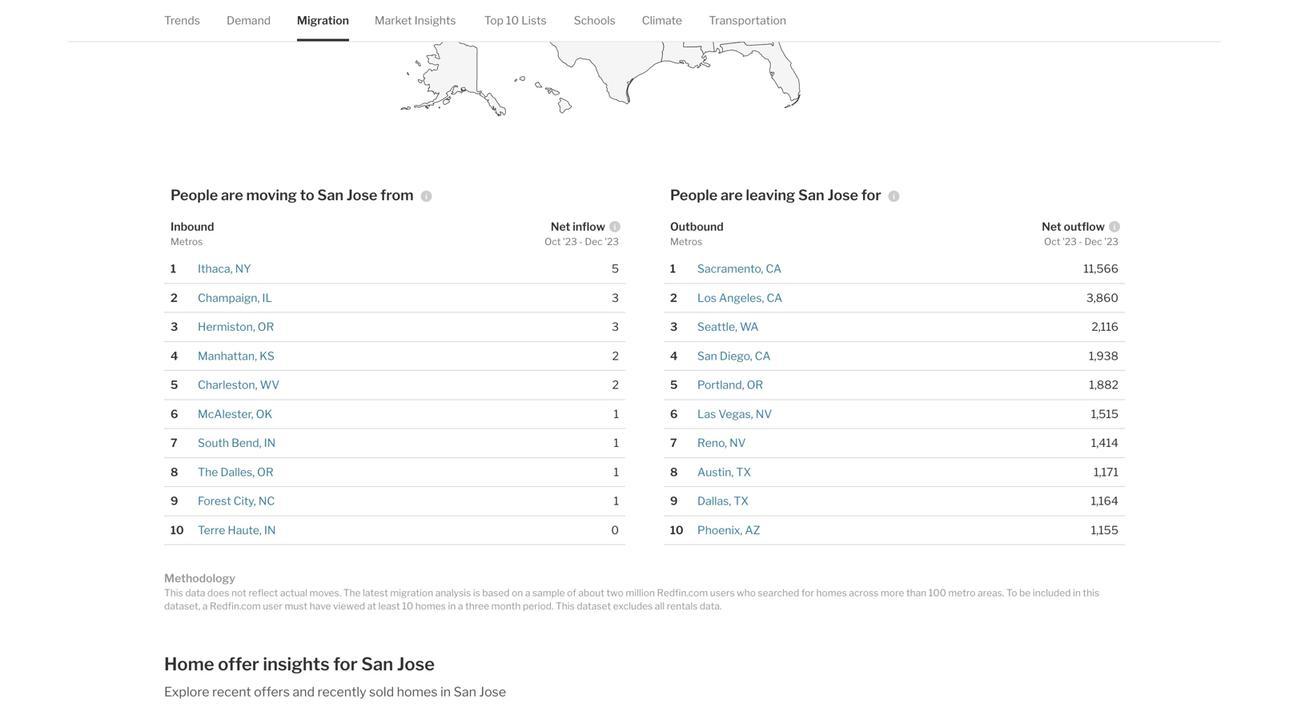 Task type: vqa. For each thing, say whether or not it's contained in the screenshot.


Task type: describe. For each thing, give the bounding box(es) containing it.
in for south bend, in
[[264, 436, 276, 450]]

reno,
[[698, 436, 727, 450]]

users
[[710, 587, 735, 599]]

1,515
[[1092, 407, 1119, 421]]

charleston, wv link
[[198, 378, 280, 392]]

have
[[310, 600, 331, 612]]

1 for south bend, in
[[614, 436, 619, 450]]

net for people are moving to san jose from
[[551, 220, 571, 233]]

tx for dallas, tx
[[734, 494, 749, 508]]

champaign, il
[[198, 291, 272, 305]]

does
[[207, 587, 229, 599]]

insights
[[415, 14, 456, 27]]

city,
[[234, 494, 256, 508]]

who
[[737, 587, 756, 599]]

sold
[[369, 684, 394, 700]]

this
[[1083, 587, 1100, 599]]

based
[[483, 587, 510, 599]]

seattle,
[[698, 320, 738, 334]]

las
[[698, 407, 716, 421]]

from
[[381, 186, 414, 204]]

recent
[[212, 684, 251, 700]]

ny
[[235, 262, 251, 276]]

diego,
[[720, 349, 753, 363]]

dec for people are moving to san jose from
[[585, 236, 603, 248]]

the inside 'methodology this data does not reflect actual moves. the latest migration analysis is based on a sample of about two million redfin.com users who searched for homes across more than 100 metro areas. to be included in this dataset, a redfin.com user must have viewed at least 10 homes in a three month period. this dataset excludes all rentals data.'
[[343, 587, 361, 599]]

market insights link
[[375, 0, 456, 41]]

schools
[[574, 14, 616, 27]]

dalles,
[[221, 465, 255, 479]]

not
[[231, 587, 247, 599]]

transportation
[[709, 14, 787, 27]]

sacramento, ca link
[[698, 262, 782, 276]]

san diego, ca
[[698, 349, 771, 363]]

sacramento,
[[698, 262, 764, 276]]

san diego, ca link
[[698, 349, 771, 363]]

5 for people are moving to san jose from
[[171, 378, 178, 392]]

south bend, in
[[198, 436, 276, 450]]

1,938
[[1089, 349, 1119, 363]]

ks
[[260, 349, 275, 363]]

areas.
[[978, 587, 1005, 599]]

1 for the dalles, or
[[614, 465, 619, 479]]

net outflow
[[1042, 220, 1105, 233]]

included
[[1033, 587, 1071, 599]]

0 vertical spatial this
[[164, 587, 183, 599]]

leaving
[[746, 186, 796, 204]]

more
[[881, 587, 905, 599]]

7 for people are moving to san jose from
[[171, 436, 177, 450]]

data
[[185, 587, 205, 599]]

people for people are moving to san jose from
[[171, 186, 218, 204]]

angeles,
[[719, 291, 765, 305]]

austin,
[[698, 465, 734, 479]]

austin, tx
[[698, 465, 751, 479]]

inflow
[[573, 220, 606, 233]]

to
[[1007, 587, 1018, 599]]

all
[[655, 600, 665, 612]]

0 horizontal spatial nv
[[730, 436, 746, 450]]

5 for people are leaving san jose for
[[671, 378, 678, 392]]

2 '23 from the left
[[605, 236, 619, 248]]

portland, or
[[698, 378, 764, 392]]

las vegas, nv
[[698, 407, 772, 421]]

top 10 lists link
[[484, 0, 547, 41]]

dec for people are leaving san jose for
[[1085, 236, 1103, 248]]

dallas, tx
[[698, 494, 749, 508]]

least
[[378, 600, 400, 612]]

across
[[849, 587, 879, 599]]

climate
[[642, 14, 683, 27]]

- for people are moving to san jose from
[[579, 236, 583, 248]]

9 for people are leaving san jose for
[[671, 494, 678, 508]]

sample
[[533, 587, 565, 599]]

tx for austin, tx
[[737, 465, 751, 479]]

1 vertical spatial redfin.com
[[210, 600, 261, 612]]

0 vertical spatial nv
[[756, 407, 772, 421]]

user
[[263, 600, 283, 612]]

top 10 lists
[[484, 14, 547, 27]]

2,116
[[1092, 320, 1119, 334]]

dataset,
[[164, 600, 200, 612]]

0 vertical spatial redfin.com
[[657, 587, 708, 599]]

explore recent offers and recently sold homes in san jose
[[164, 684, 506, 700]]

1 for mcalester, ok
[[614, 407, 619, 421]]

moves.
[[310, 587, 341, 599]]

rentals
[[667, 600, 698, 612]]

forest city, nc
[[198, 494, 275, 508]]

1,164
[[1092, 494, 1119, 508]]

market insights
[[375, 14, 456, 27]]

los
[[698, 291, 717, 305]]

mcalester,
[[198, 407, 254, 421]]

ca for los angeles, ca
[[767, 291, 783, 305]]

los angeles, ca
[[698, 291, 783, 305]]

ithaca, ny link
[[198, 262, 251, 276]]

migration
[[297, 14, 349, 27]]

10 inside 'methodology this data does not reflect actual moves. the latest migration analysis is based on a sample of about two million redfin.com users who searched for homes across more than 100 metro areas. to be included in this dataset, a redfin.com user must have viewed at least 10 homes in a three month period. this dataset excludes all rentals data.'
[[402, 600, 413, 612]]

be
[[1020, 587, 1031, 599]]

inbound
[[171, 220, 214, 233]]

wa
[[740, 320, 759, 334]]

mcalester, ok link
[[198, 407, 273, 421]]

net for people are leaving san jose for
[[1042, 220, 1062, 233]]

or for portland, or
[[747, 378, 764, 392]]

4 '23 from the left
[[1105, 236, 1119, 248]]

terre
[[198, 523, 225, 537]]

terre haute, in link
[[198, 523, 276, 537]]

in for terre haute, in
[[264, 523, 276, 537]]

ithaca, ny
[[198, 262, 251, 276]]

top
[[484, 14, 504, 27]]

ca for san diego, ca
[[755, 349, 771, 363]]

0 vertical spatial homes
[[817, 587, 847, 599]]

1 horizontal spatial 5
[[612, 262, 619, 276]]

los angeles, ca link
[[698, 291, 783, 305]]



Task type: locate. For each thing, give the bounding box(es) containing it.
5
[[612, 262, 619, 276], [171, 378, 178, 392], [671, 378, 678, 392]]

of
[[567, 587, 577, 599]]

0 horizontal spatial -
[[579, 236, 583, 248]]

analysis
[[436, 587, 471, 599]]

7 left south
[[171, 436, 177, 450]]

south
[[198, 436, 229, 450]]

homes down migration
[[416, 600, 446, 612]]

1 horizontal spatial people
[[671, 186, 718, 204]]

1 8 from the left
[[171, 465, 178, 479]]

2 - from the left
[[1079, 236, 1083, 248]]

1 oct '23 - dec '23 from the left
[[545, 236, 619, 248]]

tx right dallas,
[[734, 494, 749, 508]]

metros for people are leaving san jose for
[[671, 236, 703, 248]]

0 horizontal spatial are
[[221, 186, 243, 204]]

9 left dallas,
[[671, 494, 678, 508]]

oct down net outflow
[[1045, 236, 1061, 248]]

people for people are leaving san jose for
[[671, 186, 718, 204]]

home offer insights for san jose
[[164, 653, 435, 675]]

9 for people are moving to san jose from
[[171, 494, 178, 508]]

dataset
[[577, 600, 611, 612]]

6 for people are leaving san jose for
[[671, 407, 678, 421]]

are left leaving
[[721, 186, 743, 204]]

people up 'inbound'
[[171, 186, 218, 204]]

metros down outbound
[[671, 236, 703, 248]]

the up viewed
[[343, 587, 361, 599]]

4 for people are moving to san jose from
[[171, 349, 178, 363]]

methodology
[[164, 572, 235, 585]]

a down analysis
[[458, 600, 463, 612]]

0 horizontal spatial oct
[[545, 236, 561, 248]]

1 horizontal spatial 7
[[671, 436, 677, 450]]

2 vertical spatial in
[[441, 684, 451, 700]]

az
[[745, 523, 761, 537]]

1 for forest city, nc
[[614, 494, 619, 508]]

6 left las
[[671, 407, 678, 421]]

oct '23 - dec '23 for people are moving to san jose from
[[545, 236, 619, 248]]

0 horizontal spatial a
[[203, 600, 208, 612]]

ithaca,
[[198, 262, 233, 276]]

0 vertical spatial ca
[[766, 262, 782, 276]]

1 '23 from the left
[[563, 236, 577, 248]]

searched
[[758, 587, 800, 599]]

bend,
[[232, 436, 262, 450]]

'23 down inflow
[[605, 236, 619, 248]]

1 horizontal spatial metros
[[671, 236, 703, 248]]

2 oct from the left
[[1045, 236, 1061, 248]]

0 vertical spatial tx
[[737, 465, 751, 479]]

metro
[[949, 587, 976, 599]]

ca right the diego,
[[755, 349, 771, 363]]

market
[[375, 14, 412, 27]]

2 net from the left
[[1042, 220, 1062, 233]]

recently
[[318, 684, 367, 700]]

in right "haute,"
[[264, 523, 276, 537]]

offer
[[218, 653, 259, 675]]

1 vertical spatial homes
[[416, 600, 446, 612]]

the dalles, or link
[[198, 465, 274, 479]]

1 horizontal spatial 4
[[671, 349, 678, 363]]

1 net from the left
[[551, 220, 571, 233]]

oct '23 - dec '23 down the net inflow on the left top
[[545, 236, 619, 248]]

or right 'dalles,'
[[257, 465, 274, 479]]

in
[[1073, 587, 1081, 599], [448, 600, 456, 612], [441, 684, 451, 700]]

1 vertical spatial or
[[747, 378, 764, 392]]

2 people from the left
[[671, 186, 718, 204]]

1 dec from the left
[[585, 236, 603, 248]]

1 6 from the left
[[171, 407, 178, 421]]

1 vertical spatial nv
[[730, 436, 746, 450]]

0 horizontal spatial 4
[[171, 349, 178, 363]]

seattle, wa link
[[698, 320, 759, 334]]

9
[[171, 494, 178, 508], [671, 494, 678, 508]]

1 horizontal spatial nv
[[756, 407, 772, 421]]

2 4 from the left
[[671, 349, 678, 363]]

period.
[[523, 600, 554, 612]]

2 in from the top
[[264, 523, 276, 537]]

1 vertical spatial in
[[264, 523, 276, 537]]

insights
[[263, 653, 330, 675]]

are
[[221, 186, 243, 204], [721, 186, 743, 204]]

methodology this data does not reflect actual moves. the latest migration analysis is based on a sample of about two million redfin.com users who searched for homes across more than 100 metro areas. to be included in this dataset, a redfin.com user must have viewed at least 10 homes in a three month period. this dataset excludes all rentals data.
[[164, 572, 1100, 612]]

1 horizontal spatial oct
[[1045, 236, 1061, 248]]

1 horizontal spatial dec
[[1085, 236, 1103, 248]]

three
[[465, 600, 490, 612]]

redfin.com down not
[[210, 600, 261, 612]]

2 metros from the left
[[671, 236, 703, 248]]

dec down outflow
[[1085, 236, 1103, 248]]

demand
[[227, 14, 271, 27]]

homes right sold
[[397, 684, 438, 700]]

reno, nv link
[[698, 436, 746, 450]]

2 horizontal spatial a
[[525, 587, 531, 599]]

in left this
[[1073, 587, 1081, 599]]

2 horizontal spatial for
[[862, 186, 882, 204]]

0 horizontal spatial 7
[[171, 436, 177, 450]]

tx right 'austin,'
[[737, 465, 751, 479]]

hermiston, or
[[198, 320, 274, 334]]

1 vertical spatial for
[[802, 587, 815, 599]]

1 horizontal spatial a
[[458, 600, 463, 612]]

metros for people are moving to san jose from
[[171, 236, 203, 248]]

1 9 from the left
[[171, 494, 178, 508]]

net left inflow
[[551, 220, 571, 233]]

1 are from the left
[[221, 186, 243, 204]]

2 horizontal spatial 5
[[671, 378, 678, 392]]

'23 up 11,566
[[1105, 236, 1119, 248]]

latest
[[363, 587, 388, 599]]

ca right angeles,
[[767, 291, 783, 305]]

7 for people are leaving san jose for
[[671, 436, 677, 450]]

phoenix, az
[[698, 523, 761, 537]]

10 left terre
[[171, 523, 184, 537]]

1 horizontal spatial net
[[1042, 220, 1062, 233]]

manhattan,
[[198, 349, 257, 363]]

2 8 from the left
[[671, 465, 678, 479]]

1 - from the left
[[579, 236, 583, 248]]

1,882
[[1090, 378, 1119, 392]]

ca
[[766, 262, 782, 276], [767, 291, 783, 305], [755, 349, 771, 363]]

0 vertical spatial for
[[862, 186, 882, 204]]

this down the of
[[556, 600, 575, 612]]

about
[[579, 587, 605, 599]]

6 left mcalester,
[[171, 407, 178, 421]]

redfin.com up rentals
[[657, 587, 708, 599]]

1 horizontal spatial -
[[1079, 236, 1083, 248]]

homes left across
[[817, 587, 847, 599]]

oct '23 - dec '23 down outflow
[[1045, 236, 1119, 248]]

8 for people are moving to san jose from
[[171, 465, 178, 479]]

10 inside top 10 lists link
[[506, 14, 519, 27]]

home
[[164, 653, 214, 675]]

transportation link
[[709, 0, 787, 41]]

11,566
[[1084, 262, 1119, 276]]

portland, or link
[[698, 378, 764, 392]]

net left outflow
[[1042, 220, 1062, 233]]

manhattan, ks
[[198, 349, 275, 363]]

1 vertical spatial in
[[448, 600, 456, 612]]

2 vertical spatial for
[[333, 653, 358, 675]]

1 horizontal spatial 6
[[671, 407, 678, 421]]

0 horizontal spatial this
[[164, 587, 183, 599]]

south bend, in link
[[198, 436, 276, 450]]

portland,
[[698, 378, 745, 392]]

4 left manhattan,
[[171, 349, 178, 363]]

9 left forest
[[171, 494, 178, 508]]

1 7 from the left
[[171, 436, 177, 450]]

in down analysis
[[448, 600, 456, 612]]

ca right sacramento,
[[766, 262, 782, 276]]

trends
[[164, 14, 200, 27]]

this
[[164, 587, 183, 599], [556, 600, 575, 612]]

6 for people are moving to san jose from
[[171, 407, 178, 421]]

the down south
[[198, 465, 218, 479]]

this up dataset,
[[164, 587, 183, 599]]

for
[[862, 186, 882, 204], [802, 587, 815, 599], [333, 653, 358, 675]]

1 horizontal spatial for
[[802, 587, 815, 599]]

8 left 'austin,'
[[671, 465, 678, 479]]

1 people from the left
[[171, 186, 218, 204]]

0 vertical spatial in
[[264, 436, 276, 450]]

0 horizontal spatial oct '23 - dec '23
[[545, 236, 619, 248]]

2 oct '23 - dec '23 from the left
[[1045, 236, 1119, 248]]

2 vertical spatial or
[[257, 465, 274, 479]]

for inside 'methodology this data does not reflect actual moves. the latest migration analysis is based on a sample of about two million redfin.com users who searched for homes across more than 100 metro areas. to be included in this dataset, a redfin.com user must have viewed at least 10 homes in a three month period. this dataset excludes all rentals data.'
[[802, 587, 815, 599]]

4 left san diego, ca link
[[671, 349, 678, 363]]

2 dec from the left
[[1085, 236, 1103, 248]]

trends link
[[164, 0, 200, 41]]

viewed
[[333, 600, 365, 612]]

1 vertical spatial this
[[556, 600, 575, 612]]

nc
[[259, 494, 275, 508]]

0 horizontal spatial the
[[198, 465, 218, 479]]

3,860
[[1087, 291, 1119, 305]]

1 horizontal spatial the
[[343, 587, 361, 599]]

1 4 from the left
[[171, 349, 178, 363]]

a down data
[[203, 600, 208, 612]]

0 horizontal spatial metros
[[171, 236, 203, 248]]

1,171
[[1094, 465, 1119, 479]]

0 vertical spatial the
[[198, 465, 218, 479]]

million
[[626, 587, 655, 599]]

are left the moving on the left
[[221, 186, 243, 204]]

are for leaving
[[721, 186, 743, 204]]

1
[[171, 262, 176, 276], [671, 262, 676, 276], [614, 407, 619, 421], [614, 436, 619, 450], [614, 465, 619, 479], [614, 494, 619, 508]]

2 vertical spatial ca
[[755, 349, 771, 363]]

8
[[171, 465, 178, 479], [671, 465, 678, 479]]

8 for people are leaving san jose for
[[671, 465, 678, 479]]

8 left the dalles, or link
[[171, 465, 178, 479]]

offers
[[254, 684, 290, 700]]

'23 down the net inflow on the left top
[[563, 236, 577, 248]]

or right portland,
[[747, 378, 764, 392]]

0 horizontal spatial 9
[[171, 494, 178, 508]]

reno, nv
[[698, 436, 746, 450]]

las vegas, nv link
[[698, 407, 772, 421]]

0 horizontal spatial net
[[551, 220, 571, 233]]

or for hermiston, or
[[258, 320, 274, 334]]

net inflow
[[551, 220, 606, 233]]

0 vertical spatial in
[[1073, 587, 1081, 599]]

metros
[[171, 236, 203, 248], [671, 236, 703, 248]]

1 vertical spatial the
[[343, 587, 361, 599]]

0 horizontal spatial redfin.com
[[210, 600, 261, 612]]

7 left reno,
[[671, 436, 677, 450]]

10 left the phoenix,
[[671, 523, 684, 537]]

1 horizontal spatial redfin.com
[[657, 587, 708, 599]]

0 horizontal spatial dec
[[585, 236, 603, 248]]

1 in from the top
[[264, 436, 276, 450]]

1 oct from the left
[[545, 236, 561, 248]]

'23 down net outflow
[[1063, 236, 1077, 248]]

austin, tx link
[[698, 465, 751, 479]]

metros down 'inbound'
[[171, 236, 203, 248]]

1 horizontal spatial oct '23 - dec '23
[[1045, 236, 1119, 248]]

sacramento, ca
[[698, 262, 782, 276]]

mcalester, ok
[[198, 407, 273, 421]]

oct for people are moving to san jose from
[[545, 236, 561, 248]]

0
[[612, 523, 619, 537]]

0 vertical spatial or
[[258, 320, 274, 334]]

at
[[367, 600, 376, 612]]

are for moving
[[221, 186, 243, 204]]

2
[[171, 291, 178, 305], [671, 291, 678, 305], [613, 349, 619, 363], [613, 378, 619, 392]]

outbound
[[671, 220, 724, 233]]

dec down inflow
[[585, 236, 603, 248]]

in right 'bend,'
[[264, 436, 276, 450]]

0 horizontal spatial 6
[[171, 407, 178, 421]]

1 vertical spatial ca
[[767, 291, 783, 305]]

oct
[[545, 236, 561, 248], [1045, 236, 1061, 248]]

1 horizontal spatial 8
[[671, 465, 678, 479]]

2 6 from the left
[[671, 407, 678, 421]]

migration link
[[297, 0, 349, 41]]

or up 'ks'
[[258, 320, 274, 334]]

100
[[929, 587, 947, 599]]

1 horizontal spatial are
[[721, 186, 743, 204]]

1 horizontal spatial this
[[556, 600, 575, 612]]

nv right reno,
[[730, 436, 746, 450]]

hermiston, or link
[[198, 320, 274, 334]]

nv right vegas, at the bottom right
[[756, 407, 772, 421]]

2 vertical spatial homes
[[397, 684, 438, 700]]

- for people are leaving san jose for
[[1079, 236, 1083, 248]]

moving
[[246, 186, 297, 204]]

oct '23 - dec '23 for people are leaving san jose for
[[1045, 236, 1119, 248]]

1 vertical spatial tx
[[734, 494, 749, 508]]

- down outflow
[[1079, 236, 1083, 248]]

and
[[293, 684, 315, 700]]

month
[[492, 600, 521, 612]]

0 horizontal spatial 8
[[171, 465, 178, 479]]

2 7 from the left
[[671, 436, 677, 450]]

4
[[171, 349, 178, 363], [671, 349, 678, 363]]

oct for people are leaving san jose for
[[1045, 236, 1061, 248]]

or
[[258, 320, 274, 334], [747, 378, 764, 392], [257, 465, 274, 479]]

is
[[473, 587, 481, 599]]

people up outbound
[[671, 186, 718, 204]]

10 right the top
[[506, 14, 519, 27]]

4 for people are leaving san jose for
[[671, 349, 678, 363]]

0 horizontal spatial people
[[171, 186, 218, 204]]

oct '23 - dec '23
[[545, 236, 619, 248], [1045, 236, 1119, 248]]

2 are from the left
[[721, 186, 743, 204]]

oct down the net inflow on the left top
[[545, 236, 561, 248]]

charleston,
[[198, 378, 258, 392]]

2 9 from the left
[[671, 494, 678, 508]]

0 horizontal spatial for
[[333, 653, 358, 675]]

in right sold
[[441, 684, 451, 700]]

3 '23 from the left
[[1063, 236, 1077, 248]]

1 horizontal spatial 9
[[671, 494, 678, 508]]

0 horizontal spatial 5
[[171, 378, 178, 392]]

10 down migration
[[402, 600, 413, 612]]

forest
[[198, 494, 231, 508]]

1 metros from the left
[[171, 236, 203, 248]]

a right on in the left of the page
[[525, 587, 531, 599]]

- down the net inflow on the left top
[[579, 236, 583, 248]]



